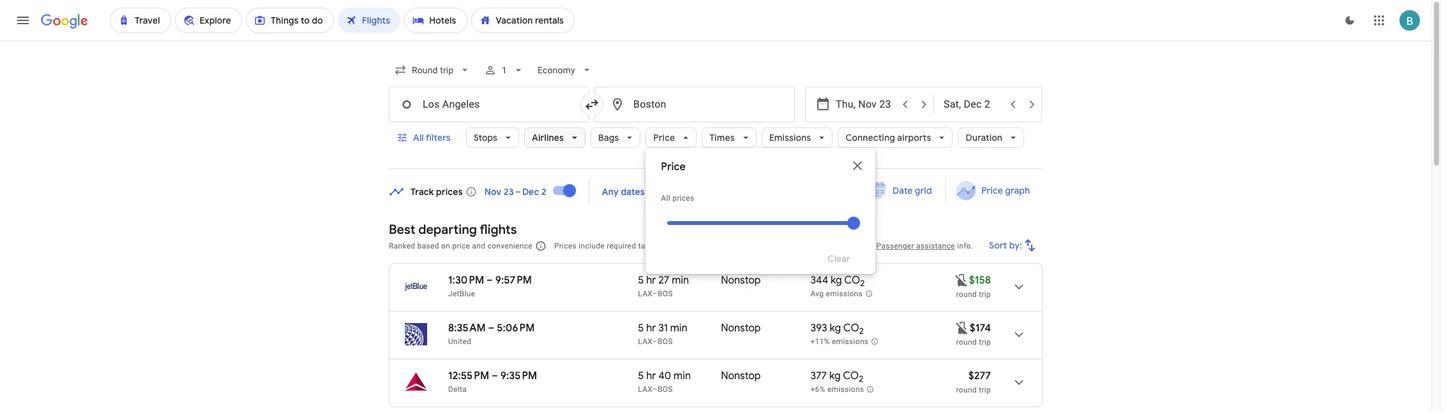 Task type: describe. For each thing, give the bounding box(es) containing it.
airlines
[[532, 132, 564, 144]]

close dialog image
[[850, 158, 866, 174]]

hr for 27
[[646, 275, 656, 287]]

min for 5 hr 27 min
[[672, 275, 689, 287]]

lax for 5 hr 27 min
[[638, 290, 653, 299]]

best
[[389, 222, 415, 238]]

bos for 31
[[658, 338, 673, 347]]

hr for 40
[[646, 370, 656, 383]]

nonstop flight. element for 5 hr 40 min
[[721, 370, 761, 385]]

31
[[659, 322, 668, 335]]

sort by:
[[989, 240, 1022, 252]]

connecting
[[846, 132, 895, 144]]

5 hr 27 min lax – bos
[[638, 275, 689, 299]]

flight details. leaves los angeles international airport at 1:30 pm on thursday, november 23 and arrives at boston logan international airport at 9:57 pm on thursday, november 23. image
[[1004, 272, 1035, 303]]

– inside 12:55 pm – 9:35 pm delta
[[492, 370, 498, 383]]

fees
[[666, 242, 682, 251]]

total duration 5 hr 31 min. element
[[638, 322, 721, 337]]

12:55 pm
[[448, 370, 489, 383]]

– inside 5 hr 31 min lax – bos
[[653, 338, 658, 347]]

may
[[836, 242, 851, 251]]

8:35 am – 5:06 pm united
[[448, 322, 535, 347]]

best departing flights main content
[[389, 175, 1043, 412]]

Arrival time: 9:35 PM. text field
[[500, 370, 537, 383]]

$158
[[969, 275, 991, 287]]

convenience
[[488, 242, 533, 251]]

trip for $174
[[979, 338, 991, 347]]

2 for 5 hr 40 min
[[859, 374, 864, 385]]

ranked
[[389, 242, 415, 251]]

nov
[[485, 186, 502, 198]]

price
[[452, 242, 470, 251]]

5 for 5 hr 31 min
[[638, 322, 644, 335]]

Departure time: 1:30 PM. text field
[[448, 275, 484, 287]]

airlines button
[[524, 123, 586, 153]]

connecting airports button
[[838, 123, 953, 153]]

trip inside $277 round trip
[[979, 386, 991, 395]]

nov 23 – dec 2
[[485, 186, 547, 198]]

sort by: button
[[984, 231, 1043, 261]]

1 inside best departing flights main content
[[696, 242, 701, 251]]

departing
[[418, 222, 477, 238]]

kg for 393
[[830, 322, 841, 335]]

learn more about tracked prices image
[[465, 186, 477, 198]]

swap origin and destination. image
[[584, 97, 600, 112]]

based
[[417, 242, 439, 251]]

co for 377
[[843, 370, 859, 383]]

Departure time: 8:35 AM. text field
[[448, 322, 486, 335]]

flights
[[480, 222, 517, 238]]

required
[[607, 242, 636, 251]]

round trip for $158
[[956, 291, 991, 299]]

emissions for 393
[[832, 338, 869, 347]]

prices include required taxes + fees for 1 adult.
[[554, 242, 723, 251]]

23 – dec
[[504, 186, 539, 198]]

total duration 5 hr 27 min. element
[[638, 275, 721, 289]]

leaves los angeles international airport at 8:35 am on thursday, november 23 and arrives at boston logan international airport at 5:06 pm on thursday, november 23. element
[[448, 322, 535, 335]]

round trip for $174
[[956, 338, 991, 347]]

jetblue
[[448, 290, 475, 299]]

Arrival time: 5:06 PM. text field
[[497, 322, 535, 335]]

may apply. passenger assistance
[[834, 242, 955, 251]]

date grid button
[[860, 179, 942, 202]]

price graph button
[[948, 179, 1040, 202]]

track
[[411, 186, 434, 198]]

lax for 5 hr 40 min
[[638, 386, 653, 395]]

round for $158
[[956, 291, 977, 299]]

emissions button
[[762, 123, 833, 153]]

emissions for 344
[[826, 290, 863, 299]]

all for all prices
[[661, 194, 670, 203]]

1:30 pm
[[448, 275, 484, 287]]

emissions for 377
[[828, 386, 864, 395]]

price inside button
[[981, 185, 1003, 197]]

emissions
[[769, 132, 811, 144]]

none search field containing price
[[389, 55, 1043, 275]]

all filters button
[[389, 123, 461, 153]]

prices
[[554, 242, 577, 251]]

Return text field
[[944, 87, 1003, 122]]

adult.
[[703, 242, 723, 251]]

track prices
[[411, 186, 463, 198]]

27
[[659, 275, 669, 287]]

this price for this flight doesn't include overhead bin access. if you need a carry-on bag, use the bags filter to update prices. image
[[955, 321, 970, 336]]

stops button
[[466, 123, 519, 153]]

round inside $277 round trip
[[956, 386, 977, 395]]

nonstop for 5 hr 40 min
[[721, 370, 761, 383]]

344 kg co 2
[[811, 275, 865, 289]]

min for 5 hr 31 min
[[670, 322, 688, 335]]

+6%
[[811, 386, 825, 395]]

by:
[[1010, 240, 1022, 252]]

1 button
[[479, 55, 530, 86]]

all filters
[[413, 132, 451, 144]]

price button
[[646, 123, 697, 153]]

date
[[893, 185, 913, 197]]

delta
[[448, 386, 467, 395]]

$174
[[970, 322, 991, 335]]

price graph
[[981, 185, 1030, 197]]

nonstop for 5 hr 27 min
[[721, 275, 761, 287]]

taxes
[[638, 242, 658, 251]]

date grid
[[893, 185, 932, 197]]



Task type: locate. For each thing, give the bounding box(es) containing it.
– inside "5 hr 40 min lax – bos"
[[653, 386, 658, 395]]

1 bos from the top
[[658, 290, 673, 299]]

grid
[[915, 185, 932, 197]]

connecting airports
[[846, 132, 931, 144]]

passenger assistance button
[[876, 242, 955, 251]]

+6% emissions
[[811, 386, 864, 395]]

1 nonstop flight. element from the top
[[721, 275, 761, 289]]

2 inside 344 kg co 2
[[860, 279, 865, 289]]

min inside "5 hr 40 min lax – bos"
[[674, 370, 691, 383]]

nonstop
[[721, 275, 761, 287], [721, 322, 761, 335], [721, 370, 761, 383]]

all inside button
[[413, 132, 424, 144]]

hr left 40
[[646, 370, 656, 383]]

min right 31
[[670, 322, 688, 335]]

1 vertical spatial bos
[[658, 338, 673, 347]]

2 nonstop flight. element from the top
[[721, 322, 761, 337]]

co inside 344 kg co 2
[[844, 275, 860, 287]]

Arrival time: 9:57 PM. text field
[[495, 275, 532, 287]]

round trip down 158 us dollars text field at bottom right
[[956, 291, 991, 299]]

lax down total duration 5 hr 40 min. "element"
[[638, 386, 653, 395]]

hr left 27
[[646, 275, 656, 287]]

5 inside 5 hr 27 min lax – bos
[[638, 275, 644, 287]]

3 nonstop from the top
[[721, 370, 761, 383]]

leaves los angeles international airport at 12:55 pm on thursday, november 23 and arrives at boston logan international airport at 9:35 pm on thursday, november 23. element
[[448, 370, 537, 383]]

5 left 27
[[638, 275, 644, 287]]

round down $277
[[956, 386, 977, 395]]

min inside 5 hr 27 min lax – bos
[[672, 275, 689, 287]]

1 nonstop from the top
[[721, 275, 761, 287]]

graph
[[1005, 185, 1030, 197]]

$277 round trip
[[956, 370, 991, 395]]

times
[[710, 132, 735, 144]]

all right dates at the left of page
[[661, 194, 670, 203]]

lax inside 5 hr 31 min lax – bos
[[638, 338, 653, 347]]

flight details. leaves los angeles international airport at 8:35 am on thursday, november 23 and arrives at boston logan international airport at 5:06 pm on thursday, november 23. image
[[1004, 320, 1035, 351]]

bos down 31
[[658, 338, 673, 347]]

3 bos from the top
[[658, 386, 673, 395]]

price left graph
[[981, 185, 1003, 197]]

–
[[487, 275, 493, 287], [653, 290, 658, 299], [488, 322, 495, 335], [653, 338, 658, 347], [492, 370, 498, 383], [653, 386, 658, 395]]

1 vertical spatial price
[[661, 161, 686, 174]]

hr inside "5 hr 40 min lax – bos"
[[646, 370, 656, 383]]

0 vertical spatial all
[[413, 132, 424, 144]]

filters
[[426, 132, 451, 144]]

5 for 5 hr 27 min
[[638, 275, 644, 287]]

2 lax from the top
[[638, 338, 653, 347]]

min inside 5 hr 31 min lax – bos
[[670, 322, 688, 335]]

174 US dollars text field
[[970, 322, 991, 335]]

min right 27
[[672, 275, 689, 287]]

1 vertical spatial 5
[[638, 322, 644, 335]]

0 vertical spatial nonstop
[[721, 275, 761, 287]]

prices inside find the best price region
[[436, 186, 463, 198]]

hr for 31
[[646, 322, 656, 335]]

kg inside 344 kg co 2
[[831, 275, 842, 287]]

min right 40
[[674, 370, 691, 383]]

2 vertical spatial bos
[[658, 386, 673, 395]]

any
[[602, 186, 619, 198]]

bos
[[658, 290, 673, 299], [658, 338, 673, 347], [658, 386, 673, 395]]

0 vertical spatial emissions
[[826, 290, 863, 299]]

2 hr from the top
[[646, 322, 656, 335]]

round
[[956, 291, 977, 299], [956, 338, 977, 347], [956, 386, 977, 395]]

2 vertical spatial emissions
[[828, 386, 864, 395]]

5
[[638, 275, 644, 287], [638, 322, 644, 335], [638, 370, 644, 383]]

1 vertical spatial 1
[[696, 242, 701, 251]]

3 lax from the top
[[638, 386, 653, 395]]

None text field
[[595, 87, 795, 123]]

lax inside 5 hr 27 min lax – bos
[[638, 290, 653, 299]]

1 hr from the top
[[646, 275, 656, 287]]

kg for 344
[[831, 275, 842, 287]]

lax for 5 hr 31 min
[[638, 338, 653, 347]]

times button
[[702, 123, 757, 153]]

1 round trip from the top
[[956, 291, 991, 299]]

1 vertical spatial kg
[[830, 322, 841, 335]]

1 inside 1 popup button
[[502, 65, 507, 75]]

nonstop flight. element
[[721, 275, 761, 289], [721, 322, 761, 337], [721, 370, 761, 385]]

round for $174
[[956, 338, 977, 347]]

0 horizontal spatial prices
[[436, 186, 463, 198]]

12:55 pm – 9:35 pm delta
[[448, 370, 537, 395]]

5 hr 40 min lax – bos
[[638, 370, 691, 395]]

3 nonstop flight. element from the top
[[721, 370, 761, 385]]

learn more about ranking image
[[535, 241, 547, 252]]

all left filters
[[413, 132, 424, 144]]

nonstop flight. element for 5 hr 27 min
[[721, 275, 761, 289]]

nonstop flight. element for 5 hr 31 min
[[721, 322, 761, 337]]

2 vertical spatial hr
[[646, 370, 656, 383]]

find the best price region
[[389, 175, 1043, 213]]

– right 1:30 pm
[[487, 275, 493, 287]]

393 kg co 2
[[811, 322, 864, 337]]

0 vertical spatial nonstop flight. element
[[721, 275, 761, 289]]

flight details. leaves los angeles international airport at 12:55 pm on thursday, november 23 and arrives at boston logan international airport at 9:35 pm on thursday, november 23. image
[[1004, 368, 1035, 398]]

co up 'avg emissions'
[[844, 275, 860, 287]]

bos inside 5 hr 27 min lax – bos
[[658, 290, 673, 299]]

total duration 5 hr 40 min. element
[[638, 370, 721, 385]]

bos inside "5 hr 40 min lax – bos"
[[658, 386, 673, 395]]

1 vertical spatial hr
[[646, 322, 656, 335]]

2 up +11% emissions
[[859, 326, 864, 337]]

on
[[441, 242, 450, 251]]

393
[[811, 322, 827, 335]]

1 vertical spatial nonstop
[[721, 322, 761, 335]]

2 for 5 hr 31 min
[[859, 326, 864, 337]]

airports
[[897, 132, 931, 144]]

this price for this flight doesn't include overhead bin access. if you need a carry-on bag, use the bags filter to update prices. image
[[954, 273, 969, 288]]

2 vertical spatial lax
[[638, 386, 653, 395]]

dates
[[621, 186, 645, 198]]

– left 9:35 pm "text field"
[[492, 370, 498, 383]]

ranked based on price and convenience
[[389, 242, 533, 251]]

2 vertical spatial round
[[956, 386, 977, 395]]

2 round from the top
[[956, 338, 977, 347]]

bos for 40
[[658, 386, 673, 395]]

hr
[[646, 275, 656, 287], [646, 322, 656, 335], [646, 370, 656, 383]]

lax down total duration 5 hr 31 min. element on the bottom
[[638, 338, 653, 347]]

2 vertical spatial kg
[[830, 370, 841, 383]]

emissions down "377 kg co 2"
[[828, 386, 864, 395]]

$277
[[969, 370, 991, 383]]

None text field
[[389, 87, 589, 123]]

bags button
[[591, 123, 641, 153]]

1 round from the top
[[956, 291, 977, 299]]

1 vertical spatial round trip
[[956, 338, 991, 347]]

trip
[[979, 291, 991, 299], [979, 338, 991, 347], [979, 386, 991, 395]]

5 for 5 hr 40 min
[[638, 370, 644, 383]]

3 5 from the top
[[638, 370, 644, 383]]

2 up +6% emissions
[[859, 374, 864, 385]]

prices left learn more about tracked prices image
[[436, 186, 463, 198]]

2 trip from the top
[[979, 338, 991, 347]]

price inside popup button
[[654, 132, 675, 144]]

and
[[472, 242, 486, 251]]

1 vertical spatial lax
[[638, 338, 653, 347]]

lax inside "5 hr 40 min lax – bos"
[[638, 386, 653, 395]]

5:06 pm
[[497, 322, 535, 335]]

1 horizontal spatial 1
[[696, 242, 701, 251]]

hr inside 5 hr 27 min lax – bos
[[646, 275, 656, 287]]

1 vertical spatial nonstop flight. element
[[721, 322, 761, 337]]

5 inside "5 hr 40 min lax – bos"
[[638, 370, 644, 383]]

kg for 377
[[830, 370, 841, 383]]

0 vertical spatial bos
[[658, 290, 673, 299]]

nonstop for 5 hr 31 min
[[721, 322, 761, 335]]

avg emissions
[[811, 290, 863, 299]]

0 vertical spatial hr
[[646, 275, 656, 287]]

2 vertical spatial trip
[[979, 386, 991, 395]]

– inside 5 hr 27 min lax – bos
[[653, 290, 658, 299]]

5 inside 5 hr 31 min lax – bos
[[638, 322, 644, 335]]

1 vertical spatial trip
[[979, 338, 991, 347]]

leaves los angeles international airport at 1:30 pm on thursday, november 23 and arrives at boston logan international airport at 9:57 pm on thursday, november 23. element
[[448, 275, 532, 287]]

apply.
[[853, 242, 874, 251]]

duration button
[[958, 123, 1024, 153]]

1 vertical spatial round
[[956, 338, 977, 347]]

prices inside search field
[[673, 194, 694, 203]]

377
[[811, 370, 827, 383]]

prices for track prices
[[436, 186, 463, 198]]

1 vertical spatial min
[[670, 322, 688, 335]]

+
[[660, 242, 664, 251]]

main menu image
[[15, 13, 31, 28]]

– inside the 1:30 pm – 9:57 pm jetblue
[[487, 275, 493, 287]]

0 vertical spatial round trip
[[956, 291, 991, 299]]

1 5 from the top
[[638, 275, 644, 287]]

2 right 23 – dec
[[542, 186, 547, 198]]

kg
[[831, 275, 842, 287], [830, 322, 841, 335], [830, 370, 841, 383]]

bos inside 5 hr 31 min lax – bos
[[658, 338, 673, 347]]

– down total duration 5 hr 40 min. "element"
[[653, 386, 658, 395]]

prices up for
[[673, 194, 694, 203]]

9:35 pm
[[500, 370, 537, 383]]

0 vertical spatial 5
[[638, 275, 644, 287]]

9:57 pm
[[495, 275, 532, 287]]

price down price popup button
[[661, 161, 686, 174]]

change appearance image
[[1335, 5, 1365, 36]]

158 US dollars text field
[[969, 275, 991, 287]]

3 trip from the top
[[979, 386, 991, 395]]

5 left 31
[[638, 322, 644, 335]]

1 horizontal spatial all
[[661, 194, 670, 203]]

0 horizontal spatial all
[[413, 132, 424, 144]]

passenger
[[876, 242, 914, 251]]

2 vertical spatial price
[[981, 185, 1003, 197]]

2 nonstop from the top
[[721, 322, 761, 335]]

344
[[811, 275, 828, 287]]

price right bags popup button
[[654, 132, 675, 144]]

loading results progress bar
[[0, 41, 1432, 43]]

all for all filters
[[413, 132, 424, 144]]

– right departure time: 8:35 am. text field on the left bottom
[[488, 322, 495, 335]]

2 up 'avg emissions'
[[860, 279, 865, 289]]

co inside 393 kg co 2
[[843, 322, 859, 335]]

duration
[[966, 132, 1003, 144]]

1 vertical spatial emissions
[[832, 338, 869, 347]]

2
[[542, 186, 547, 198], [860, 279, 865, 289], [859, 326, 864, 337], [859, 374, 864, 385]]

co up +11% emissions
[[843, 322, 859, 335]]

2 vertical spatial nonstop
[[721, 370, 761, 383]]

round down this price for this flight doesn't include overhead bin access. if you need a carry-on bag, use the bags filter to update prices. icon
[[956, 338, 977, 347]]

assistance
[[916, 242, 955, 251]]

2 vertical spatial 5
[[638, 370, 644, 383]]

bos down 27
[[658, 290, 673, 299]]

1 vertical spatial all
[[661, 194, 670, 203]]

emissions down 393 kg co 2
[[832, 338, 869, 347]]

kg up +6% emissions
[[830, 370, 841, 383]]

sort
[[989, 240, 1007, 252]]

1 trip from the top
[[979, 291, 991, 299]]

co inside "377 kg co 2"
[[843, 370, 859, 383]]

40
[[659, 370, 671, 383]]

277 US dollars text field
[[969, 370, 991, 383]]

2 vertical spatial co
[[843, 370, 859, 383]]

0 vertical spatial lax
[[638, 290, 653, 299]]

2 for 5 hr 27 min
[[860, 279, 865, 289]]

3 round from the top
[[956, 386, 977, 395]]

emissions down 344 kg co 2 on the right bottom
[[826, 290, 863, 299]]

round trip down $174
[[956, 338, 991, 347]]

lax down total duration 5 hr 27 min. element in the bottom of the page
[[638, 290, 653, 299]]

emissions
[[826, 290, 863, 299], [832, 338, 869, 347], [828, 386, 864, 395]]

+11% emissions
[[811, 338, 869, 347]]

lax
[[638, 290, 653, 299], [638, 338, 653, 347], [638, 386, 653, 395]]

hr inside 5 hr 31 min lax – bos
[[646, 322, 656, 335]]

Departure time: 12:55 PM. text field
[[448, 370, 489, 383]]

0 vertical spatial co
[[844, 275, 860, 287]]

any dates
[[602, 186, 645, 198]]

trip down 158 us dollars text field at bottom right
[[979, 291, 991, 299]]

trip for $158
[[979, 291, 991, 299]]

include
[[579, 242, 605, 251]]

3 hr from the top
[[646, 370, 656, 383]]

all prices
[[661, 194, 694, 203]]

trip down $277
[[979, 386, 991, 395]]

co
[[844, 275, 860, 287], [843, 322, 859, 335], [843, 370, 859, 383]]

5 left 40
[[638, 370, 644, 383]]

2 inside "377 kg co 2"
[[859, 374, 864, 385]]

1 lax from the top
[[638, 290, 653, 299]]

min
[[672, 275, 689, 287], [670, 322, 688, 335], [674, 370, 691, 383]]

2 vertical spatial nonstop flight. element
[[721, 370, 761, 385]]

1 vertical spatial co
[[843, 322, 859, 335]]

co for 393
[[843, 322, 859, 335]]

None search field
[[389, 55, 1043, 275]]

Departure text field
[[836, 87, 895, 122]]

0 vertical spatial price
[[654, 132, 675, 144]]

0 vertical spatial min
[[672, 275, 689, 287]]

united
[[448, 338, 471, 347]]

co for 344
[[844, 275, 860, 287]]

2 bos from the top
[[658, 338, 673, 347]]

0 vertical spatial kg
[[831, 275, 842, 287]]

377 kg co 2
[[811, 370, 864, 385]]

– down total duration 5 hr 27 min. element in the bottom of the page
[[653, 290, 658, 299]]

kg up +11% emissions
[[830, 322, 841, 335]]

8:35 am
[[448, 322, 486, 335]]

best departing flights
[[389, 222, 517, 238]]

bos down 40
[[658, 386, 673, 395]]

None field
[[389, 59, 477, 82], [533, 59, 598, 82], [389, 59, 477, 82], [533, 59, 598, 82]]

2 5 from the top
[[638, 322, 644, 335]]

0 vertical spatial trip
[[979, 291, 991, 299]]

0 vertical spatial round
[[956, 291, 977, 299]]

round down this price for this flight doesn't include overhead bin access. if you need a carry-on bag, use the bags filter to update prices. image
[[956, 291, 977, 299]]

2 vertical spatial min
[[674, 370, 691, 383]]

prices
[[436, 186, 463, 198], [673, 194, 694, 203]]

avg
[[811, 290, 824, 299]]

round trip
[[956, 291, 991, 299], [956, 338, 991, 347]]

0 horizontal spatial 1
[[502, 65, 507, 75]]

2 round trip from the top
[[956, 338, 991, 347]]

2 inside 393 kg co 2
[[859, 326, 864, 337]]

2 inside find the best price region
[[542, 186, 547, 198]]

1 horizontal spatial prices
[[673, 194, 694, 203]]

– down total duration 5 hr 31 min. element on the bottom
[[653, 338, 658, 347]]

kg inside "377 kg co 2"
[[830, 370, 841, 383]]

min for 5 hr 40 min
[[674, 370, 691, 383]]

kg up 'avg emissions'
[[831, 275, 842, 287]]

1:30 pm – 9:57 pm jetblue
[[448, 275, 532, 299]]

hr left 31
[[646, 322, 656, 335]]

for
[[684, 242, 694, 251]]

+11%
[[811, 338, 830, 347]]

– inside 8:35 am – 5:06 pm united
[[488, 322, 495, 335]]

co up +6% emissions
[[843, 370, 859, 383]]

kg inside 393 kg co 2
[[830, 322, 841, 335]]

bags
[[598, 132, 619, 144]]

stops
[[474, 132, 498, 144]]

5 hr 31 min lax – bos
[[638, 322, 688, 347]]

prices for all prices
[[673, 194, 694, 203]]

bos for 27
[[658, 290, 673, 299]]

trip down $174
[[979, 338, 991, 347]]

0 vertical spatial 1
[[502, 65, 507, 75]]



Task type: vqa. For each thing, say whether or not it's contained in the screenshot.
Restaurants at the top left of the page
no



